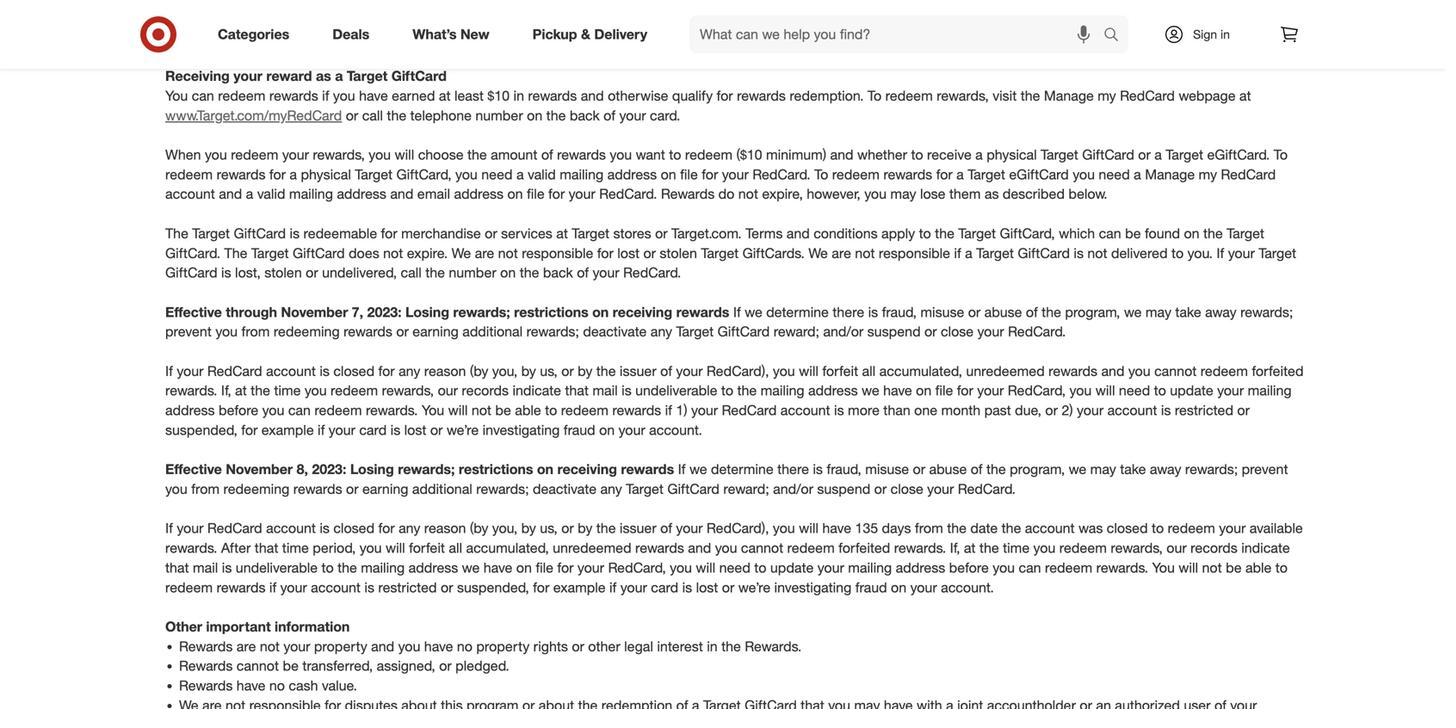 Task type: vqa. For each thing, say whether or not it's contained in the screenshot.
GiftCard within When you redeem your rewards, you will choose the amount of rewards you want to redeem ($10 minimum) and whether to receive a physical Target GiftCard or a Target eGiftCard. To redeem rewards for a physical Target GiftCard, you need a valid mailing address on file for your RedCard. To redeem rewards for a Target eGiftCard you need a Manage my RedCard account and a valid mailing address and email address on file for your RedCard. Rewards do not expire, however, you may lose them as described below.
yes



Task type: describe. For each thing, give the bounding box(es) containing it.
lost inside if your redcard account is closed for any reason (by you, by us, or by the issuer of your redcard), you will have 135 days from the date the account was closed to redeem your available rewards. after that time period, you will forfeit all accumulated, unredeemed rewards and you cannot redeem forfeited rewards. if, at the time you redeem rewards, our records indicate that mail is undeliverable to the mailing address we have on file for your redcard, you will need to update your mailing address before you can redeem rewards. you will not be able to redeem rewards if your account is restricted or suspended, for example if your card is lost or we're investigating fraud on your account.
[[696, 579, 718, 596]]

update inside if your redcard account is closed for any reason (by you, by us, or by the issuer of your redcard), you will forfeit all accumulated, unredeemed rewards and you cannot redeem forfeited rewards. if, at the time you redeem rewards, our records indicate that mail is undeliverable to the mailing address we have on file for your redcard, you will need to update your mailing address before you can redeem rewards. you will not be able to redeem rewards if 1) your redcard account is more than one month past due, or 2) your account is restricted or suspended, for example if your card is lost or we're investigating fraud on your account.
[[1170, 383, 1214, 399]]

redcard inside receiving your reward as a target giftcard you can redeem rewards if you have earned at least $10 in rewards and otherwise qualify for rewards redemption. to redeem rewards, visit the manage my redcard webpage at www.target.com/myredcard or call the telephone number on the back of your card.
[[1120, 87, 1175, 104]]

account inside when you redeem your rewards, you will choose the amount of rewards you want to redeem ($10 minimum) and whether to receive a physical target giftcard or a target egiftcard. to redeem rewards for a physical target giftcard, you need a valid mailing address on file for your redcard. to redeem rewards for a target egiftcard you need a manage my redcard account and a valid mailing address and email address on file for your redcard. rewards do not expire, however, you may lose them as described below.
[[165, 186, 215, 203]]

file up the services
[[527, 186, 545, 203]]

redcard inside if your redcard account is closed for any reason (by you, by us, or by the issuer of your redcard), you will have 135 days from the date the account was closed to redeem your available rewards. after that time period, you will forfeit all accumulated, unredeemed rewards and you cannot redeem forfeited rewards. if, at the time you redeem rewards, our records indicate that mail is undeliverable to the mailing address we have on file for your redcard, you will need to update your mailing address before you can redeem rewards. you will not be able to redeem rewards if your account is restricted or suspended, for example if your card is lost or we're investigating fraud on your account.
[[207, 520, 262, 537]]

redcard, inside if your redcard account is closed for any reason (by you, by us, or by the issuer of your redcard), you will have 135 days from the date the account was closed to redeem your available rewards. after that time period, you will forfeit all accumulated, unredeemed rewards and you cannot redeem forfeited rewards. if, at the time you redeem rewards, our records indicate that mail is undeliverable to the mailing address we have on file for your redcard, you will need to update your mailing address before you can redeem rewards. you will not be able to redeem rewards if your account is restricted or suspended, for example if your card is lost or we're investigating fraud on your account.
[[608, 560, 666, 576]]

choose
[[418, 146, 464, 163]]

1 responsible from the left
[[522, 245, 594, 262]]

restricted inside if your redcard account is closed for any reason (by you, by us, or by the issuer of your redcard), you will forfeit all accumulated, unredeemed rewards and you cannot redeem forfeited rewards. if, at the time you redeem rewards, our records indicate that mail is undeliverable to the mailing address we have on file for your redcard, you will need to update your mailing address before you can redeem rewards. you will not be able to redeem rewards if 1) your redcard account is more than one month past due, or 2) your account is restricted or suspended, for example if your card is lost or we're investigating fraud on your account.
[[1175, 402, 1234, 419]]

you.
[[1188, 245, 1213, 262]]

our inside if your redcard account is closed for any reason (by you, by us, or by the issuer of your redcard), you will have 135 days from the date the account was closed to redeem your available rewards. after that time period, you will forfeit all accumulated, unredeemed rewards and you cannot redeem forfeited rewards. if, at the time you redeem rewards, our records indicate that mail is undeliverable to the mailing address we have on file for your redcard, you will need to update your mailing address before you can redeem rewards. you will not be able to redeem rewards if your account is restricted or suspended, for example if your card is lost or we're investigating fraud on your account.
[[1167, 540, 1187, 557]]

least
[[455, 87, 484, 104]]

promotion.
[[1010, 28, 1077, 45]]

may inside when you redeem your rewards, you will choose the amount of rewards you want to redeem ($10 minimum) and whether to receive a physical target giftcard or a target egiftcard. to redeem rewards for a physical target giftcard, you need a valid mailing address on file for your redcard. to redeem rewards for a target egiftcard you need a manage my redcard account and a valid mailing address and email address on file for your redcard. rewards do not expire, however, you may lose them as described below.
[[891, 186, 917, 203]]

expire.
[[407, 245, 448, 262]]

account down period,
[[311, 579, 361, 596]]

deals
[[333, 26, 370, 43]]

before inside if your redcard account is closed for any reason (by you, by us, or by the issuer of your redcard), you will forfeit all accumulated, unredeemed rewards and you cannot redeem forfeited rewards. if, at the time you redeem rewards, our records indicate that mail is undeliverable to the mailing address we have on file for your redcard, you will need to update your mailing address before you can redeem rewards. you will not be able to redeem rewards if 1) your redcard account is more than one month past due, or 2) your account is restricted or suspended, for example if your card is lost or we're investigating fraud on your account.
[[219, 402, 258, 419]]

our inside if your redcard account is closed for any reason (by you, by us, or by the issuer of your redcard), you will forfeit all accumulated, unredeemed rewards and you cannot redeem forfeited rewards. if, at the time you redeem rewards, our records indicate that mail is undeliverable to the mailing address we have on file for your redcard, you will need to update your mailing address before you can redeem rewards. you will not be able to redeem rewards if 1) your redcard account is more than one month past due, or 2) your account is restricted or suspended, for example if your card is lost or we're investigating fraud on your account.
[[438, 383, 458, 399]]

not inside when you redeem your rewards, you will choose the amount of rewards you want to redeem ($10 minimum) and whether to receive a physical target giftcard or a target egiftcard. to redeem rewards for a physical target giftcard, you need a valid mailing address on file for your redcard. to redeem rewards for a target egiftcard you need a manage my redcard account and a valid mailing address and email address on file for your redcard. rewards do not expire, however, you may lose them as described below.
[[739, 186, 759, 203]]

you inside if your redcard account is closed for any reason (by you, by us, or by the issuer of your redcard), you will forfeit all accumulated, unredeemed rewards and you cannot redeem forfeited rewards. if, at the time you redeem rewards, our records indicate that mail is undeliverable to the mailing address we have on file for your redcard, you will need to update your mailing address before you can redeem rewards. you will not be able to redeem rewards if 1) your redcard account is more than one month past due, or 2) your account is restricted or suspended, for example if your card is lost or we're investigating fraud on your account.
[[422, 402, 444, 419]]

indicate inside if your redcard account is closed for any reason (by you, by us, or by the issuer of your redcard), you will forfeit all accumulated, unredeemed rewards and you cannot redeem forfeited rewards. if, at the time you redeem rewards, our records indicate that mail is undeliverable to the mailing address we have on file for your redcard, you will need to update your mailing address before you can redeem rewards. you will not be able to redeem rewards if 1) your redcard account is more than one month past due, or 2) your account is restricted or suspended, for example if your card is lost or we're investigating fraud on your account.
[[513, 383, 561, 399]]

0 vertical spatial no
[[457, 638, 473, 655]]

if we determine there is fraud, misuse or abuse of the program, we may take away rewards; prevent you from redeeming rewards or earning additional rewards; deactivate any target giftcard reward; and/or suspend or close your redcard. for effective november 8, 2023: losing rewards; restrictions on receiving rewards
[[165, 461, 1289, 498]]

prevent for effective through november 7, 2023: losing rewards; restrictions on receiving rewards
[[165, 323, 212, 340]]

7,
[[352, 304, 363, 321]]

date
[[971, 520, 998, 537]]

be inside rewards are not your property and you have no property rights or other legal interest in the rewards. rewards cannot be transferred, assigned, or pledged. rewards have no cash value.
[[283, 658, 299, 675]]

at right provided on the top
[[902, 28, 914, 45]]

2 vertical spatial to
[[815, 166, 829, 183]]

we're inside if your redcard account is closed for any reason (by you, by us, or by the issuer of your redcard), you will forfeit all accumulated, unredeemed rewards and you cannot redeem forfeited rewards. if, at the time you redeem rewards, our records indicate that mail is undeliverable to the mailing address we have on file for your redcard, you will need to update your mailing address before you can redeem rewards. you will not be able to redeem rewards if 1) your redcard account is more than one month past due, or 2) your account is restricted or suspended, for example if your card is lost or we're investigating fraud on your account.
[[447, 422, 479, 439]]

redcard right the 1)
[[722, 402, 777, 419]]

categories link
[[203, 15, 311, 53]]

or inside receiving your reward as a target giftcard you can redeem rewards if you have earned at least $10 in rewards and otherwise qualify for rewards redemption. to redeem rewards, visit the manage my redcard webpage at www.target.com/myredcard or call the telephone number on the back of your card.
[[346, 107, 358, 124]]

of inside when you redeem your rewards, you will choose the amount of rewards you want to redeem ($10 minimum) and whether to receive a physical target giftcard or a target egiftcard. to redeem rewards for a physical target giftcard, you need a valid mailing address on file for your redcard. to redeem rewards for a target egiftcard you need a manage my redcard account and a valid mailing address and email address on file for your redcard. rewards do not expire, however, you may lose them as described below.
[[541, 146, 553, 163]]

receiving
[[165, 68, 230, 84]]

due,
[[1015, 402, 1042, 419]]

need inside if your redcard account is closed for any reason (by you, by us, or by the issuer of your redcard), you will have 135 days from the date the account was closed to redeem your available rewards. after that time period, you will forfeit all accumulated, unredeemed rewards and you cannot redeem forfeited rewards. if, at the time you redeem rewards, our records indicate that mail is undeliverable to the mailing address we have on file for your redcard, you will need to update your mailing address before you can redeem rewards. you will not be able to redeem rewards if your account is restricted or suspended, for example if your card is lost or we're investigating fraud on your account.
[[720, 560, 751, 576]]

reward; for effective through november 7, 2023: losing rewards; restrictions on receiving rewards
[[774, 323, 820, 340]]

you inside receiving your reward as a target giftcard you can redeem rewards if you have earned at least $10 in rewards and otherwise qualify for rewards redemption. to redeem rewards, visit the manage my redcard webpage at www.target.com/myredcard or call the telephone number on the back of your card.
[[333, 87, 355, 104]]

1 vertical spatial restrictions
[[459, 461, 533, 478]]

deactivate for receiving
[[533, 481, 597, 498]]

special
[[250, 28, 294, 45]]

of inside the target giftcard is redeemable for merchandise or services at target stores or target.com. terms and conditions apply to the target giftcard, which can be found on the target giftcard. the target giftcard does not expire. we are not responsible for lost or stolen target giftcards. we are not responsible if a target giftcard is not delivered to you. if your target giftcard is lost, stolen or undelivered, call the number on the back of your redcard.
[[577, 264, 589, 281]]

pickup & delivery
[[533, 26, 648, 43]]

other
[[588, 638, 621, 655]]

2 horizontal spatial to
[[1274, 146, 1288, 163]]

not inside if your redcard account is closed for any reason (by you, by us, or by the issuer of your redcard), you will have 135 days from the date the account was closed to redeem your available rewards. after that time period, you will forfeit all accumulated, unredeemed rewards and you cannot redeem forfeited rewards. if, at the time you redeem rewards, our records indicate that mail is undeliverable to the mailing address we have on file for your redcard, you will need to update your mailing address before you can redeem rewards. you will not be able to redeem rewards if your account is restricted or suspended, for example if your card is lost or we're investigating fraud on your account.
[[1203, 560, 1222, 576]]

you inside if your redcard account is closed for any reason (by you, by us, or by the issuer of your redcard), you will have 135 days from the date the account was closed to redeem your available rewards. after that time period, you will forfeit all accumulated, unredeemed rewards and you cannot redeem forfeited rewards. if, at the time you redeem rewards, our records indicate that mail is undeliverable to the mailing address we have on file for your redcard, you will need to update your mailing address before you can redeem rewards. you will not be able to redeem rewards if your account is restricted or suspended, for example if your card is lost or we're investigating fraud on your account.
[[1153, 560, 1175, 576]]

1 vertical spatial that
[[255, 540, 278, 557]]

rewards.
[[745, 638, 802, 655]]

days
[[882, 520, 911, 537]]

delivered
[[1112, 245, 1168, 262]]

deactivate for on
[[583, 323, 647, 340]]

0 horizontal spatial physical
[[301, 166, 351, 183]]

of inside receiving your reward as a target giftcard you can redeem rewards if you have earned at least $10 in rewards and otherwise qualify for rewards redemption. to redeem rewards, visit the manage my redcard webpage at www.target.com/myredcard or call the telephone number on the back of your card.
[[604, 107, 616, 124]]

forfeited inside if your redcard account is closed for any reason (by you, by us, or by the issuer of your redcard), you will forfeit all accumulated, unredeemed rewards and you cannot redeem forfeited rewards. if, at the time you redeem rewards, our records indicate that mail is undeliverable to the mailing address we have on file for your redcard, you will need to update your mailing address before you can redeem rewards. you will not be able to redeem rewards if 1) your redcard account is more than one month past due, or 2) your account is restricted or suspended, for example if your card is lost or we're investigating fraud on your account.
[[1252, 363, 1304, 380]]

0 horizontal spatial stolen
[[265, 264, 302, 281]]

information
[[275, 619, 350, 635]]

redcard, inside if your redcard account is closed for any reason (by you, by us, or by the issuer of your redcard), you will forfeit all accumulated, unredeemed rewards and you cannot redeem forfeited rewards. if, at the time you redeem rewards, our records indicate that mail is undeliverable to the mailing address we have on file for your redcard, you will need to update your mailing address before you can redeem rewards. you will not be able to redeem rewards if 1) your redcard account is more than one month past due, or 2) your account is restricted or suspended, for example if your card is lost or we're investigating fraud on your account.
[[1008, 383, 1066, 399]]

delivery
[[595, 26, 648, 43]]

egiftcard
[[1010, 166, 1069, 183]]

rewards, inside receiving your reward as a target giftcard you can redeem rewards if you have earned at least $10 in rewards and otherwise qualify for rewards redemption. to redeem rewards, visit the manage my redcard webpage at www.target.com/myredcard or call the telephone number on the back of your card.
[[937, 87, 989, 104]]

target inside receiving your reward as a target giftcard you can redeem rewards if you have earned at least $10 in rewards and otherwise qualify for rewards redemption. to redeem rewards, visit the manage my redcard webpage at www.target.com/myredcard or call the telephone number on the back of your card.
[[347, 68, 388, 84]]

file up target.com.
[[680, 166, 698, 183]]

redcard), for you
[[707, 520, 769, 537]]

What can we help you find? suggestions appear below search field
[[690, 15, 1108, 53]]

2 vertical spatial that
[[165, 560, 189, 576]]

was
[[1079, 520, 1103, 537]]

and inside if your redcard account is closed for any reason (by you, by us, or by the issuer of your redcard), you will forfeit all accumulated, unredeemed rewards and you cannot redeem forfeited rewards. if, at the time you redeem rewards, our records indicate that mail is undeliverable to the mailing address we have on file for your redcard, you will need to update your mailing address before you can redeem rewards. you will not be able to redeem rewards if 1) your redcard account is more than one month past due, or 2) your account is restricted or suspended, for example if your card is lost or we're investigating fraud on your account.
[[1102, 363, 1125, 380]]

new
[[461, 26, 490, 43]]

what's
[[413, 26, 457, 43]]

investigating inside if your redcard account is closed for any reason (by you, by us, or by the issuer of your redcard), you will have 135 days from the date the account was closed to redeem your available rewards. after that time period, you will forfeit all accumulated, unredeemed rewards and you cannot redeem forfeited rewards. if, at the time you redeem rewards, our records indicate that mail is undeliverable to the mailing address we have on file for your redcard, you will need to update your mailing address before you can redeem rewards. you will not be able to redeem rewards if your account is restricted or suspended, for example if your card is lost or we're investigating fraud on your account.
[[775, 579, 852, 596]]

described
[[1003, 186, 1065, 203]]

when you redeem your rewards, you will choose the amount of rewards you want to redeem ($10 minimum) and whether to receive a physical target giftcard or a target egiftcard. to redeem rewards for a physical target giftcard, you need a valid mailing address on file for your redcard. to redeem rewards for a target egiftcard you need a manage my redcard account and a valid mailing address and email address on file for your redcard. rewards do not expire, however, you may lose them as described below.
[[165, 146, 1288, 203]]

expire,
[[762, 186, 803, 203]]

account. inside if your redcard account is closed for any reason (by you, by us, or by the issuer of your redcard), you will have 135 days from the date the account was closed to redeem your available rewards. after that time period, you will forfeit all accumulated, unredeemed rewards and you cannot redeem forfeited rewards. if, at the time you redeem rewards, our records indicate that mail is undeliverable to the mailing address we have on file for your redcard, you will need to update your mailing address before you can redeem rewards. you will not be able to redeem rewards if your account is restricted or suspended, for example if your card is lost or we're investigating fraud on your account.
[[941, 579, 994, 596]]

legal
[[624, 638, 654, 655]]

telephone
[[410, 107, 472, 124]]

email
[[417, 186, 450, 203]]

1 vertical spatial valid
[[257, 186, 285, 203]]

in inside receiving your reward as a target giftcard you can redeem rewards if you have earned at least $10 in rewards and otherwise qualify for rewards redemption. to redeem rewards, visit the manage my redcard webpage at www.target.com/myredcard or call the telephone number on the back of your card.
[[514, 87, 524, 104]]

and inside rewards are not your property and you have no property rights or other legal interest in the rewards. rewards cannot be transferred, assigned, or pledged. rewards have no cash value.
[[371, 638, 395, 655]]

which
[[1059, 225, 1095, 242]]

back inside receiving your reward as a target giftcard you can redeem rewards if you have earned at least $10 in rewards and otherwise qualify for rewards redemption. to redeem rewards, visit the manage my redcard webpage at www.target.com/myredcard or call the telephone number on the back of your card.
[[570, 107, 600, 124]]

$10
[[488, 87, 510, 104]]

at right webpage
[[1240, 87, 1252, 104]]

suspend for effective through november 7, 2023: losing rewards; restrictions on receiving rewards
[[868, 323, 921, 340]]

1)
[[676, 402, 688, 419]]

close for effective through november 7, 2023: losing rewards; restrictions on receiving rewards
[[941, 323, 974, 340]]

promotions
[[298, 28, 368, 45]]

restricted inside if your redcard account is closed for any reason (by you, by us, or by the issuer of your redcard), you will have 135 days from the date the account was closed to redeem your available rewards. after that time period, you will forfeit all accumulated, unredeemed rewards and you cannot redeem forfeited rewards. if, at the time you redeem rewards, our records indicate that mail is undeliverable to the mailing address we have on file for your redcard, you will need to update your mailing address before you can redeem rewards. you will not be able to redeem rewards if your account is restricted or suspended, for example if your card is lost or we're investigating fraud on your account.
[[378, 579, 437, 596]]

call inside receiving your reward as a target giftcard you can redeem rewards if you have earned at least $10 in rewards and otherwise qualify for rewards redemption. to redeem rewards, visit the manage my redcard webpage at www.target.com/myredcard or call the telephone number on the back of your card.
[[362, 107, 383, 124]]

0 vertical spatial 2023:
[[367, 304, 402, 321]]

0 vertical spatial earning
[[392, 28, 438, 45]]

whether
[[858, 146, 908, 163]]

a down www.target.com/myredcard
[[290, 166, 297, 183]]

indicate inside if your redcard account is closed for any reason (by you, by us, or by the issuer of your redcard), you will have 135 days from the date the account was closed to redeem your available rewards. after that time period, you will forfeit all accumulated, unredeemed rewards and you cannot redeem forfeited rewards. if, at the time you redeem rewards, our records indicate that mail is undeliverable to the mailing address we have on file for your redcard, you will need to update your mailing address before you can redeem rewards. you will not be able to redeem rewards if your account is restricted or suspended, for example if your card is lost or we're investigating fraud on your account.
[[1242, 540, 1290, 557]]

mail inside if your redcard account is closed for any reason (by you, by us, or by the issuer of your redcard), you will forfeit all accumulated, unredeemed rewards and you cannot redeem forfeited rewards. if, at the time you redeem rewards, our records indicate that mail is undeliverable to the mailing address we have on file for your redcard, you will need to update your mailing address before you can redeem rewards. you will not be able to redeem rewards if 1) your redcard account is more than one month past due, or 2) your account is restricted or suspended, for example if your card is lost or we're investigating fraud on your account.
[[593, 383, 618, 399]]

closed for redeem
[[334, 363, 375, 380]]

earning for rewards;
[[363, 481, 409, 498]]

pledged.
[[456, 658, 510, 675]]

pickup
[[533, 26, 577, 43]]

135
[[855, 520, 878, 537]]

apply
[[882, 225, 915, 242]]

a up found
[[1155, 146, 1162, 163]]

1 vertical spatial november
[[226, 461, 293, 478]]

assigned,
[[377, 658, 435, 675]]

have inside if your redcard account is closed for any reason (by you, by us, or by the issuer of your redcard), you will forfeit all accumulated, unredeemed rewards and you cannot redeem forfeited rewards. if, at the time you redeem rewards, our records indicate that mail is undeliverable to the mailing address we have on file for your redcard, you will need to update your mailing address before you can redeem rewards. you will not be able to redeem rewards if 1) your redcard account is more than one month past due, or 2) your account is restricted or suspended, for example if your card is lost or we're investigating fraud on your account.
[[884, 383, 912, 399]]

and/or for effective through november 7, 2023: losing rewards; restrictions on receiving rewards
[[824, 323, 864, 340]]

0 horizontal spatial conditions
[[591, 28, 655, 45]]

number inside the target giftcard is redeemable for merchandise or services at target stores or target.com. terms and conditions apply to the target giftcard, which can be found on the target giftcard. the target giftcard does not expire. we are not responsible for lost or stolen target giftcards. we are not responsible if a target giftcard is not delivered to you. if your target giftcard is lost, stolen or undelivered, call the number on the back of your redcard.
[[449, 264, 497, 281]]

1 horizontal spatial physical
[[987, 146, 1037, 163]]

($10
[[737, 146, 763, 163]]

sign
[[1194, 27, 1218, 42]]

such
[[700, 28, 730, 45]]

and inside if your redcard account is closed for any reason (by you, by us, or by the issuer of your redcard), you will have 135 days from the date the account was closed to redeem your available rewards. after that time period, you will forfeit all accumulated, unredeemed rewards and you cannot redeem forfeited rewards. if, at the time you redeem rewards, our records indicate that mail is undeliverable to the mailing address we have on file for your redcard, you will need to update your mailing address before you can redeem rewards. you will not be able to redeem rewards if your account is restricted or suspended, for example if your card is lost or we're investigating fraud on your account.
[[688, 540, 711, 557]]

giftcard down "giftcard."
[[165, 264, 218, 281]]

receive
[[927, 146, 972, 163]]

at up telephone
[[439, 87, 451, 104]]

0 vertical spatial the
[[498, 28, 521, 45]]

redcard. up expire,
[[753, 166, 811, 183]]

webpage
[[1179, 87, 1236, 104]]

transferred,
[[303, 658, 373, 675]]

determine for effective through november 7, 2023: losing rewards; restrictions on receiving rewards
[[767, 304, 829, 321]]

stores
[[614, 225, 652, 242]]

visit
[[993, 87, 1017, 104]]

earning for losing
[[413, 323, 459, 340]]

if inside if your redcard account is closed for any reason (by you, by us, or by the issuer of your redcard), you will have 135 days from the date the account was closed to redeem your available rewards. after that time period, you will forfeit all accumulated, unredeemed rewards and you cannot redeem forfeited rewards. if, at the time you redeem rewards, our records indicate that mail is undeliverable to the mailing address we have on file for your redcard, you will need to update your mailing address before you can redeem rewards. you will not be able to redeem rewards if your account is restricted or suspended, for example if your card is lost or we're investigating fraud on your account.
[[165, 520, 173, 537]]

8,
[[297, 461, 308, 478]]

0 vertical spatial november
[[281, 304, 348, 321]]

terms
[[525, 28, 560, 45]]

misuse for effective through november 7, 2023: losing rewards; restrictions on receiving rewards
[[921, 304, 965, 321]]

a right receive at the right of page
[[976, 146, 983, 163]]

rewards inside when you redeem your rewards, you will choose the amount of rewards you want to redeem ($10 minimum) and whether to receive a physical target giftcard or a target egiftcard. to redeem rewards for a physical target giftcard, you need a valid mailing address on file for your redcard. to redeem rewards for a target egiftcard you need a manage my redcard account and a valid mailing address and email address on file for your redcard. rewards do not expire, however, you may lose them as described below.
[[661, 186, 715, 203]]

fraud, for effective november 8, 2023: losing rewards; restrictions on receiving rewards
[[827, 461, 862, 478]]

we may offer special promotions for earning rewards. the terms and conditions of any such promotion will be provided at the time of the promotion.
[[165, 28, 1077, 45]]

account up period,
[[266, 520, 316, 537]]

account left the was
[[1025, 520, 1075, 537]]

redemption.
[[790, 87, 864, 104]]

may down delivered
[[1146, 304, 1172, 321]]

qualify
[[672, 87, 713, 104]]

through
[[226, 304, 277, 321]]

sign in
[[1194, 27, 1230, 42]]

there for effective through november 7, 2023: losing rewards; restrictions on receiving rewards
[[833, 304, 865, 321]]

value.
[[322, 678, 357, 694]]

additional for restrictions
[[412, 481, 473, 498]]

egiftcard.
[[1208, 146, 1270, 163]]

0 vertical spatial losing
[[406, 304, 449, 321]]

back inside the target giftcard is redeemable for merchandise or services at target stores or target.com. terms and conditions apply to the target giftcard, which can be found on the target giftcard. the target giftcard does not expire. we are not responsible for lost or stolen target giftcards. we are not responsible if a target giftcard is not delivered to you. if your target giftcard is lost, stolen or undelivered, call the number on the back of your redcard.
[[543, 264, 573, 281]]

other important information
[[165, 619, 350, 635]]

services
[[501, 225, 553, 242]]

pickup & delivery link
[[518, 15, 669, 53]]

promotion
[[734, 28, 797, 45]]

2 property from the left
[[477, 638, 530, 655]]

cannot inside if your redcard account is closed for any reason (by you, by us, or by the issuer of your redcard), you will forfeit all accumulated, unredeemed rewards and you cannot redeem forfeited rewards. if, at the time you redeem rewards, our records indicate that mail is undeliverable to the mailing address we have on file for your redcard, you will need to update your mailing address before you can redeem rewards. you will not be able to redeem rewards if 1) your redcard account is more than one month past due, or 2) your account is restricted or suspended, for example if your card is lost or we're investigating fraud on your account.
[[1155, 363, 1197, 380]]

2 horizontal spatial we
[[809, 245, 828, 262]]

file inside if your redcard account is closed for any reason (by you, by us, or by the issuer of your redcard), you will have 135 days from the date the account was closed to redeem your available rewards. after that time period, you will forfeit all accumulated, unredeemed rewards and you cannot redeem forfeited rewards. if, at the time you redeem rewards, our records indicate that mail is undeliverable to the mailing address we have on file for your redcard, you will need to update your mailing address before you can redeem rewards. you will not be able to redeem rewards if your account is restricted or suspended, for example if your card is lost or we're investigating fraud on your account.
[[536, 560, 554, 576]]

1 property from the left
[[314, 638, 367, 655]]

from for november
[[191, 481, 220, 498]]

card.
[[650, 107, 681, 124]]

redcard. up date on the right
[[958, 481, 1016, 498]]

sign in link
[[1150, 15, 1257, 53]]

lose
[[920, 186, 946, 203]]

if, inside if your redcard account is closed for any reason (by you, by us, or by the issuer of your redcard), you will have 135 days from the date the account was closed to redeem your available rewards. after that time period, you will forfeit all accumulated, unredeemed rewards and you cannot redeem forfeited rewards. if, at the time you redeem rewards, our records indicate that mail is undeliverable to the mailing address we have on file for your redcard, you will need to update your mailing address before you can redeem rewards. you will not be able to redeem rewards if your account is restricted or suspended, for example if your card is lost or we're investigating fraud on your account.
[[950, 540, 960, 557]]

you, for on
[[492, 520, 518, 537]]

can inside the target giftcard is redeemable for merchandise or services at target stores or target.com. terms and conditions apply to the target giftcard, which can be found on the target giftcard. the target giftcard does not expire. we are not responsible for lost or stolen target giftcards. we are not responsible if a target giftcard is not delivered to you. if your target giftcard is lost, stolen or undelivered, call the number on the back of your redcard.
[[1099, 225, 1122, 242]]

other
[[165, 619, 202, 635]]

be inside the target giftcard is redeemable for merchandise or services at target stores or target.com. terms and conditions apply to the target giftcard, which can be found on the target giftcard. the target giftcard does not expire. we are not responsible for lost or stolen target giftcards. we are not responsible if a target giftcard is not delivered to you. if your target giftcard is lost, stolen or undelivered, call the number on the back of your redcard.
[[1126, 225, 1141, 242]]

1 horizontal spatial we
[[452, 245, 471, 262]]

abuse for effective november 8, 2023: losing rewards; restrictions on receiving rewards
[[930, 461, 967, 478]]

reason for address
[[424, 520, 466, 537]]

abuse for effective through november 7, 2023: losing rewards; restrictions on receiving rewards
[[985, 304, 1022, 321]]

giftcard up if your redcard account is closed for any reason (by you, by us, or by the issuer of your redcard), you will forfeit all accumulated, unredeemed rewards and you cannot redeem forfeited rewards. if, at the time you redeem rewards, our records indicate that mail is undeliverable to the mailing address we have on file for your redcard, you will need to update your mailing address before you can redeem rewards. you will not be able to redeem rewards if 1) your redcard account is more than one month past due, or 2) your account is restricted or suspended, for example if your card is lost or we're investigating fraud on your account.
[[718, 323, 770, 340]]

rewards are not your property and you have no property rights or other legal interest in the rewards. rewards cannot be transferred, assigned, or pledged. rewards have no cash value.
[[179, 638, 802, 694]]

giftcard, inside when you redeem your rewards, you will choose the amount of rewards you want to redeem ($10 minimum) and whether to receive a physical target giftcard or a target egiftcard. to redeem rewards for a physical target giftcard, you need a valid mailing address on file for your redcard. to redeem rewards for a target egiftcard you need a manage my redcard account and a valid mailing address and email address on file for your redcard. rewards do not expire, however, you may lose them as described below.
[[397, 166, 452, 183]]

suspended, inside if your redcard account is closed for any reason (by you, by us, or by the issuer of your redcard), you will forfeit all accumulated, unredeemed rewards and you cannot redeem forfeited rewards. if, at the time you redeem rewards, our records indicate that mail is undeliverable to the mailing address we have on file for your redcard, you will need to update your mailing address before you can redeem rewards. you will not be able to redeem rewards if 1) your redcard account is more than one month past due, or 2) your account is restricted or suspended, for example if your card is lost or we're investigating fraud on your account.
[[165, 422, 237, 439]]

giftcard down redeemable
[[293, 245, 345, 262]]

determine for effective november 8, 2023: losing rewards; restrictions on receiving rewards
[[711, 461, 774, 478]]

a up delivered
[[1134, 166, 1142, 183]]

a up them
[[957, 166, 964, 183]]

effective november 8, 2023: losing rewards; restrictions on receiving rewards
[[165, 461, 674, 478]]

month
[[942, 402, 981, 419]]

receiving your reward as a target giftcard you can redeem rewards if you have earned at least $10 in rewards and otherwise qualify for rewards redemption. to redeem rewards, visit the manage my redcard webpage at www.target.com/myredcard or call the telephone number on the back of your card.
[[165, 68, 1252, 124]]

however,
[[807, 186, 861, 203]]

able inside if your redcard account is closed for any reason (by you, by us, or by the issuer of your redcard), you will have 135 days from the date the account was closed to redeem your available rewards. after that time period, you will forfeit all accumulated, unredeemed rewards and you cannot redeem forfeited rewards. if, at the time you redeem rewards, our records indicate that mail is undeliverable to the mailing address we have on file for your redcard, you will need to update your mailing address before you can redeem rewards. you will not be able to redeem rewards if your account is restricted or suspended, for example if your card is lost or we're investigating fraud on your account.
[[1246, 560, 1272, 576]]

manage inside receiving your reward as a target giftcard you can redeem rewards if you have earned at least $10 in rewards and otherwise qualify for rewards redemption. to redeem rewards, visit the manage my redcard webpage at www.target.com/myredcard or call the telephone number on the back of your card.
[[1044, 87, 1094, 104]]

1 horizontal spatial the
[[224, 245, 247, 262]]

may left offer
[[189, 28, 214, 45]]

giftcards.
[[743, 245, 805, 262]]

records inside if your redcard account is closed for any reason (by you, by us, or by the issuer of your redcard), you will have 135 days from the date the account was closed to redeem your available rewards. after that time period, you will forfeit all accumulated, unredeemed rewards and you cannot redeem forfeited rewards. if, at the time you redeem rewards, our records indicate that mail is undeliverable to the mailing address we have on file for your redcard, you will need to update your mailing address before you can redeem rewards. you will not be able to redeem rewards if your account is restricted or suspended, for example if your card is lost or we're investigating fraud on your account.
[[1191, 540, 1238, 557]]

1 vertical spatial 2023:
[[312, 461, 347, 478]]

a up lost,
[[246, 186, 253, 203]]

we inside if your redcard account is closed for any reason (by you, by us, or by the issuer of your redcard), you will have 135 days from the date the account was closed to redeem your available rewards. after that time period, you will forfeit all accumulated, unredeemed rewards and you cannot redeem forfeited rewards. if, at the time you redeem rewards, our records indicate that mail is undeliverable to the mailing address we have on file for your redcard, you will need to update your mailing address before you can redeem rewards. you will not be able to redeem rewards if your account is restricted or suspended, for example if your card is lost or we're investigating fraud on your account.
[[462, 560, 480, 576]]

if inside if your redcard account is closed for any reason (by you, by us, or by the issuer of your redcard), you will forfeit all accumulated, unredeemed rewards and you cannot redeem forfeited rewards. if, at the time you redeem rewards, our records indicate that mail is undeliverable to the mailing address we have on file for your redcard, you will need to update your mailing address before you can redeem rewards. you will not be able to redeem rewards if 1) your redcard account is more than one month past due, or 2) your account is restricted or suspended, for example if your card is lost or we're investigating fraud on your account.
[[165, 363, 173, 380]]

us, for file
[[540, 520, 558, 537]]

forfeit inside if your redcard account is closed for any reason (by you, by us, or by the issuer of your redcard), you will forfeit all accumulated, unredeemed rewards and you cannot redeem forfeited rewards. if, at the time you redeem rewards, our records indicate that mail is undeliverable to the mailing address we have on file for your redcard, you will need to update your mailing address before you can redeem rewards. you will not be able to redeem rewards if 1) your redcard account is more than one month past due, or 2) your account is restricted or suspended, for example if your card is lost or we're investigating fraud on your account.
[[823, 363, 859, 380]]

all inside if your redcard account is closed for any reason (by you, by us, or by the issuer of your redcard), you will have 135 days from the date the account was closed to redeem your available rewards. after that time period, you will forfeit all accumulated, unredeemed rewards and you cannot redeem forfeited rewards. if, at the time you redeem rewards, our records indicate that mail is undeliverable to the mailing address we have on file for your redcard, you will need to update your mailing address before you can redeem rewards. you will not be able to redeem rewards if your account is restricted or suspended, for example if your card is lost or we're investigating fraud on your account.
[[449, 540, 462, 557]]

that inside if your redcard account is closed for any reason (by you, by us, or by the issuer of your redcard), you will forfeit all accumulated, unredeemed rewards and you cannot redeem forfeited rewards. if, at the time you redeem rewards, our records indicate that mail is undeliverable to the mailing address we have on file for your redcard, you will need to update your mailing address before you can redeem rewards. you will not be able to redeem rewards if 1) your redcard account is more than one month past due, or 2) your account is restricted or suspended, for example if your card is lost or we're investigating fraud on your account.
[[565, 383, 589, 399]]

want
[[636, 146, 665, 163]]

example inside if your redcard account is closed for any reason (by you, by us, or by the issuer of your redcard), you will forfeit all accumulated, unredeemed rewards and you cannot redeem forfeited rewards. if, at the time you redeem rewards, our records indicate that mail is undeliverable to the mailing address we have on file for your redcard, you will need to update your mailing address before you can redeem rewards. you will not be able to redeem rewards if 1) your redcard account is more than one month past due, or 2) your account is restricted or suspended, for example if your card is lost or we're investigating fraud on your account.
[[262, 422, 314, 439]]

may up the was
[[1091, 461, 1117, 478]]

1 vertical spatial receiving
[[558, 461, 617, 478]]

can inside receiving your reward as a target giftcard you can redeem rewards if you have earned at least $10 in rewards and otherwise qualify for rewards redemption. to redeem rewards, visit the manage my redcard webpage at www.target.com/myredcard or call the telephone number on the back of your card.
[[192, 87, 214, 104]]

if your redcard account is closed for any reason (by you, by us, or by the issuer of your redcard), you will have 135 days from the date the account was closed to redeem your available rewards. after that time period, you will forfeit all accumulated, unredeemed rewards and you cannot redeem forfeited rewards. if, at the time you redeem rewards, our records indicate that mail is undeliverable to the mailing address we have on file for your redcard, you will need to update your mailing address before you can redeem rewards. you will not be able to redeem rewards if your account is restricted or suspended, for example if your card is lost or we're investigating fraud on your account.
[[165, 520, 1303, 596]]

redcard. up the 'stores' on the top
[[599, 186, 657, 203]]

www.target.com/myredcard link
[[165, 107, 342, 124]]

www.target.com/myredcard
[[165, 107, 342, 124]]

what's new
[[413, 26, 490, 43]]

for inside receiving your reward as a target giftcard you can redeem rewards if you have earned at least $10 in rewards and otherwise qualify for rewards redemption. to redeem rewards, visit the manage my redcard webpage at www.target.com/myredcard or call the telephone number on the back of your card.
[[717, 87, 733, 104]]

redcard. up due,
[[1008, 323, 1066, 340]]

more
[[848, 402, 880, 419]]

as inside when you redeem your rewards, you will choose the amount of rewards you want to redeem ($10 minimum) and whether to receive a physical target giftcard or a target egiftcard. to redeem rewards for a physical target giftcard, you need a valid mailing address on file for your redcard. to redeem rewards for a target egiftcard you need a manage my redcard account and a valid mailing address and email address on file for your redcard. rewards do not expire, however, you may lose them as described below.
[[985, 186, 999, 203]]



Task type: locate. For each thing, give the bounding box(es) containing it.
redcard left webpage
[[1120, 87, 1175, 104]]

1 you, from the top
[[492, 363, 518, 380]]

file up the month
[[936, 383, 953, 399]]

1 vertical spatial conditions
[[814, 225, 878, 242]]

1 horizontal spatial example
[[553, 579, 606, 596]]

1 vertical spatial from
[[191, 481, 220, 498]]

take for effective november 8, 2023: losing rewards; restrictions on receiving rewards
[[1120, 461, 1146, 478]]

and inside the target giftcard is redeemable for merchandise or services at target stores or target.com. terms and conditions apply to the target giftcard, which can be found on the target giftcard. the target giftcard does not expire. we are not responsible for lost or stolen target giftcards. we are not responsible if a target giftcard is not delivered to you. if your target giftcard is lost, stolen or undelivered, call the number on the back of your redcard.
[[787, 225, 810, 242]]

0 horizontal spatial abuse
[[930, 461, 967, 478]]

0 vertical spatial undeliverable
[[636, 383, 718, 399]]

fraud inside if your redcard account is closed for any reason (by you, by us, or by the issuer of your redcard), you will have 135 days from the date the account was closed to redeem your available rewards. after that time period, you will forfeit all accumulated, unredeemed rewards and you cannot redeem forfeited rewards. if, at the time you redeem rewards, our records indicate that mail is undeliverable to the mailing address we have on file for your redcard, you will need to update your mailing address before you can redeem rewards. you will not be able to redeem rewards if your account is restricted or suspended, for example if your card is lost or we're investigating fraud on your account.
[[856, 579, 887, 596]]

call left telephone
[[362, 107, 383, 124]]

1 vertical spatial account.
[[941, 579, 994, 596]]

(by for not
[[470, 363, 489, 380]]

1 vertical spatial losing
[[350, 461, 394, 478]]

1 vertical spatial cannot
[[741, 540, 784, 557]]

records inside if your redcard account is closed for any reason (by you, by us, or by the issuer of your redcard), you will forfeit all accumulated, unredeemed rewards and you cannot redeem forfeited rewards. if, at the time you redeem rewards, our records indicate that mail is undeliverable to the mailing address we have on file for your redcard, you will need to update your mailing address before you can redeem rewards. you will not be able to redeem rewards if 1) your redcard account is more than one month past due, or 2) your account is restricted or suspended, for example if your card is lost or we're investigating fraud on your account.
[[462, 383, 509, 399]]

forfeit down effective november 8, 2023: losing rewards; restrictions on receiving rewards
[[409, 540, 445, 557]]

able inside if your redcard account is closed for any reason (by you, by us, or by the issuer of your redcard), you will forfeit all accumulated, unredeemed rewards and you cannot redeem forfeited rewards. if, at the time you redeem rewards, our records indicate that mail is undeliverable to the mailing address we have on file for your redcard, you will need to update your mailing address before you can redeem rewards. you will not be able to redeem rewards if 1) your redcard account is more than one month past due, or 2) your account is restricted or suspended, for example if your card is lost or we're investigating fraud on your account.
[[515, 402, 541, 419]]

fraud, for effective through november 7, 2023: losing rewards; restrictions on receiving rewards
[[882, 304, 917, 321]]

0 horizontal spatial fraud,
[[827, 461, 862, 478]]

2 horizontal spatial are
[[832, 245, 852, 262]]

all inside if your redcard account is closed for any reason (by you, by us, or by the issuer of your redcard), you will forfeit all accumulated, unredeemed rewards and you cannot redeem forfeited rewards. if, at the time you redeem rewards, our records indicate that mail is undeliverable to the mailing address we have on file for your redcard, you will need to update your mailing address before you can redeem rewards. you will not be able to redeem rewards if 1) your redcard account is more than one month past due, or 2) your account is restricted or suspended, for example if your card is lost or we're investigating fraud on your account.
[[862, 363, 876, 380]]

1 vertical spatial effective
[[165, 461, 222, 478]]

redcard), for mailing
[[707, 363, 769, 380]]

giftcard down the 1)
[[668, 481, 720, 498]]

lost up interest
[[696, 579, 718, 596]]

2 effective from the top
[[165, 461, 222, 478]]

manage inside when you redeem your rewards, you will choose the amount of rewards you want to redeem ($10 minimum) and whether to receive a physical target giftcard or a target egiftcard. to redeem rewards for a physical target giftcard, you need a valid mailing address on file for your redcard. to redeem rewards for a target egiftcard you need a manage my redcard account and a valid mailing address and email address on file for your redcard. rewards do not expire, however, you may lose them as described below.
[[1145, 166, 1195, 183]]

0 vertical spatial deactivate
[[583, 323, 647, 340]]

0 vertical spatial lost
[[618, 245, 640, 262]]

able
[[515, 402, 541, 419], [1246, 560, 1272, 576]]

1 horizontal spatial account.
[[941, 579, 994, 596]]

target.com.
[[672, 225, 742, 242]]

you
[[165, 87, 188, 104], [422, 402, 444, 419], [1153, 560, 1175, 576]]

giftcard up earned
[[392, 68, 447, 84]]

1 issuer from the top
[[620, 363, 657, 380]]

responsible down apply
[[879, 245, 951, 262]]

what's new link
[[398, 15, 511, 53]]

us, inside if your redcard account is closed for any reason (by you, by us, or by the issuer of your redcard), you will have 135 days from the date the account was closed to redeem your available rewards. after that time period, you will forfeit all accumulated, unredeemed rewards and you cannot redeem forfeited rewards. if, at the time you redeem rewards, our records indicate that mail is undeliverable to the mailing address we have on file for your redcard, you will need to update your mailing address before you can redeem rewards. you will not be able to redeem rewards if your account is restricted or suspended, for example if your card is lost or we're investigating fraud on your account.
[[540, 520, 558, 537]]

responsible down the services
[[522, 245, 594, 262]]

1 vertical spatial manage
[[1145, 166, 1195, 183]]

if we determine there is fraud, misuse or abuse of the program, we may take away rewards; prevent you from redeeming rewards or earning additional rewards; deactivate any target giftcard reward; and/or suspend or close your redcard. down the target giftcard is redeemable for merchandise or services at target stores or target.com. terms and conditions apply to the target giftcard, which can be found on the target giftcard. the target giftcard does not expire. we are not responsible for lost or stolen target giftcards. we are not responsible if a target giftcard is not delivered to you. if your target giftcard is lost, stolen or undelivered, call the number on the back of your redcard.
[[165, 304, 1294, 340]]

at
[[902, 28, 914, 45], [439, 87, 451, 104], [1240, 87, 1252, 104], [556, 225, 568, 242], [235, 383, 247, 399], [964, 540, 976, 557]]

1 horizontal spatial away
[[1206, 304, 1237, 321]]

giftcard,
[[397, 166, 452, 183], [1000, 225, 1055, 242]]

0 vertical spatial you,
[[492, 363, 518, 380]]

suspend up than
[[868, 323, 921, 340]]

at down date on the right
[[964, 540, 976, 557]]

deals link
[[318, 15, 391, 53]]

are down however,
[[832, 245, 852, 262]]

accumulated, inside if your redcard account is closed for any reason (by you, by us, or by the issuer of your redcard), you will forfeit all accumulated, unredeemed rewards and you cannot redeem forfeited rewards. if, at the time you redeem rewards, our records indicate that mail is undeliverable to the mailing address we have on file for your redcard, you will need to update your mailing address before you can redeem rewards. you will not be able to redeem rewards if 1) your redcard account is more than one month past due, or 2) your account is restricted or suspended, for example if your card is lost or we're investigating fraud on your account.
[[880, 363, 963, 380]]

1 vertical spatial you,
[[492, 520, 518, 537]]

in right $10
[[514, 87, 524, 104]]

if, inside if your redcard account is closed for any reason (by you, by us, or by the issuer of your redcard), you will forfeit all accumulated, unredeemed rewards and you cannot redeem forfeited rewards. if, at the time you redeem rewards, our records indicate that mail is undeliverable to the mailing address we have on file for your redcard, you will need to update your mailing address before you can redeem rewards. you will not be able to redeem rewards if 1) your redcard account is more than one month past due, or 2) your account is restricted or suspended, for example if your card is lost or we're investigating fraud on your account.
[[221, 383, 231, 399]]

2 responsible from the left
[[879, 245, 951, 262]]

1 horizontal spatial valid
[[528, 166, 556, 183]]

redeeming for november
[[223, 481, 290, 498]]

we
[[165, 28, 185, 45], [452, 245, 471, 262], [809, 245, 828, 262]]

0 horizontal spatial misuse
[[866, 461, 909, 478]]

redcard down through
[[207, 363, 262, 380]]

on
[[527, 107, 543, 124], [661, 166, 677, 183], [508, 186, 523, 203], [1184, 225, 1200, 242], [500, 264, 516, 281], [593, 304, 609, 321], [916, 383, 932, 399], [599, 422, 615, 439], [537, 461, 554, 478], [516, 560, 532, 576], [891, 579, 907, 596]]

program, down delivered
[[1065, 304, 1121, 321]]

call inside the target giftcard is redeemable for merchandise or services at target stores or target.com. terms and conditions apply to the target giftcard, which can be found on the target giftcard. the target giftcard does not expire. we are not responsible for lost or stolen target giftcards. we are not responsible if a target giftcard is not delivered to you. if your target giftcard is lost, stolen or undelivered, call the number on the back of your redcard.
[[401, 264, 422, 281]]

0 vertical spatial determine
[[767, 304, 829, 321]]

1 vertical spatial number
[[449, 264, 497, 281]]

giftcard, inside the target giftcard is redeemable for merchandise or services at target stores or target.com. terms and conditions apply to the target giftcard, which can be found on the target giftcard. the target giftcard does not expire. we are not responsible for lost or stolen target giftcards. we are not responsible if a target giftcard is not delivered to you. if your target giftcard is lost, stolen or undelivered, call the number on the back of your redcard.
[[1000, 225, 1055, 242]]

if inside the target giftcard is redeemable for merchandise or services at target stores or target.com. terms and conditions apply to the target giftcard, which can be found on the target giftcard. the target giftcard does not expire. we are not responsible for lost or stolen target giftcards. we are not responsible if a target giftcard is not delivered to you. if your target giftcard is lost, stolen or undelivered, call the number on the back of your redcard.
[[954, 245, 962, 262]]

unredeemed
[[966, 363, 1045, 380], [553, 540, 632, 557]]

0 vertical spatial as
[[316, 68, 331, 84]]

0 horizontal spatial account.
[[649, 422, 703, 439]]

on inside receiving your reward as a target giftcard you can redeem rewards if you have earned at least $10 in rewards and otherwise qualify for rewards redemption. to redeem rewards, visit the manage my redcard webpage at www.target.com/myredcard or call the telephone number on the back of your card.
[[527, 107, 543, 124]]

1 horizontal spatial able
[[1246, 560, 1272, 576]]

0 vertical spatial unredeemed
[[966, 363, 1045, 380]]

are down important
[[237, 638, 256, 655]]

(by inside if your redcard account is closed for any reason (by you, by us, or by the issuer of your redcard), you will have 135 days from the date the account was closed to redeem your available rewards. after that time period, you will forfeit all accumulated, unredeemed rewards and you cannot redeem forfeited rewards. if, at the time you redeem rewards, our records indicate that mail is undeliverable to the mailing address we have on file for your redcard, you will need to update your mailing address before you can redeem rewards. you will not be able to redeem rewards if your account is restricted or suspended, for example if your card is lost or we're investigating fraud on your account.
[[470, 520, 489, 537]]

provided
[[844, 28, 898, 45]]

effective for effective through november 7, 2023: losing rewards; restrictions on receiving rewards
[[165, 304, 222, 321]]

reason inside if your redcard account is closed for any reason (by you, by us, or by the issuer of your redcard), you will have 135 days from the date the account was closed to redeem your available rewards. after that time period, you will forfeit all accumulated, unredeemed rewards and you cannot redeem forfeited rewards. if, at the time you redeem rewards, our records indicate that mail is undeliverable to the mailing address we have on file for your redcard, you will need to update your mailing address before you can redeem rewards. you will not be able to redeem rewards if your account is restricted or suspended, for example if your card is lost or we're investigating fraud on your account.
[[424, 520, 466, 537]]

no left cash
[[269, 678, 285, 694]]

issuer
[[620, 363, 657, 380], [620, 520, 657, 537]]

0 vertical spatial all
[[862, 363, 876, 380]]

0 vertical spatial records
[[462, 383, 509, 399]]

a down amount
[[517, 166, 524, 183]]

account. down the 1)
[[649, 422, 703, 439]]

0 horizontal spatial to
[[815, 166, 829, 183]]

all
[[862, 363, 876, 380], [449, 540, 462, 557]]

0 horizontal spatial before
[[219, 402, 258, 419]]

suspend for effective november 8, 2023: losing rewards; restrictions on receiving rewards
[[817, 481, 871, 498]]

redcard),
[[707, 363, 769, 380], [707, 520, 769, 537]]

we up 'receiving'
[[165, 28, 185, 45]]

period,
[[313, 540, 356, 557]]

undeliverable up the 1)
[[636, 383, 718, 399]]

0 horizontal spatial and/or
[[773, 481, 814, 498]]

0 horizontal spatial update
[[771, 560, 814, 576]]

minimum)
[[766, 146, 827, 163]]

1 horizontal spatial card
[[651, 579, 679, 596]]

1 redcard), from the top
[[707, 363, 769, 380]]

mail inside if your redcard account is closed for any reason (by you, by us, or by the issuer of your redcard), you will have 135 days from the date the account was closed to redeem your available rewards. after that time period, you will forfeit all accumulated, unredeemed rewards and you cannot redeem forfeited rewards. if, at the time you redeem rewards, our records indicate that mail is undeliverable to the mailing address we have on file for your redcard, you will need to update your mailing address before you can redeem rewards. you will not be able to redeem rewards if your account is restricted or suspended, for example if your card is lost or we're investigating fraud on your account.
[[193, 560, 218, 576]]

program, down due,
[[1010, 461, 1065, 478]]

otherwise
[[608, 87, 669, 104]]

effective for effective november 8, 2023: losing rewards; restrictions on receiving rewards
[[165, 461, 222, 478]]

is
[[290, 225, 300, 242], [1074, 245, 1084, 262], [221, 264, 231, 281], [868, 304, 878, 321], [320, 363, 330, 380], [622, 383, 632, 399], [834, 402, 844, 419], [1161, 402, 1171, 419], [391, 422, 401, 439], [813, 461, 823, 478], [320, 520, 330, 537], [222, 560, 232, 576], [365, 579, 375, 596], [682, 579, 692, 596]]

2 (by from the top
[[470, 520, 489, 537]]

0 vertical spatial number
[[476, 107, 523, 124]]

manage right visit
[[1044, 87, 1094, 104]]

may
[[189, 28, 214, 45], [891, 186, 917, 203], [1146, 304, 1172, 321], [1091, 461, 1117, 478]]

1 vertical spatial card
[[651, 579, 679, 596]]

important
[[206, 619, 271, 635]]

redeemable
[[304, 225, 377, 242]]

there for effective november 8, 2023: losing rewards; restrictions on receiving rewards
[[778, 461, 809, 478]]

redeeming for through
[[274, 323, 340, 340]]

1 vertical spatial the
[[165, 225, 188, 242]]

the
[[498, 28, 521, 45], [165, 225, 188, 242], [224, 245, 247, 262]]

when
[[165, 146, 201, 163]]

earned
[[392, 87, 435, 104]]

reward
[[266, 68, 312, 84]]

forfeited
[[1252, 363, 1304, 380], [839, 540, 891, 557]]

we inside if your redcard account is closed for any reason (by you, by us, or by the issuer of your redcard), you will forfeit all accumulated, unredeemed rewards and you cannot redeem forfeited rewards. if, at the time you redeem rewards, our records indicate that mail is undeliverable to the mailing address we have on file for your redcard, you will need to update your mailing address before you can redeem rewards. you will not be able to redeem rewards if 1) your redcard account is more than one month past due, or 2) your account is restricted or suspended, for example if your card is lost or we're investigating fraud on your account.
[[862, 383, 880, 399]]

away for effective through november 7, 2023: losing rewards; restrictions on receiving rewards
[[1206, 304, 1237, 321]]

physical up egiftcard
[[987, 146, 1037, 163]]

issuer for undeliverable
[[620, 363, 657, 380]]

1 horizontal spatial are
[[475, 245, 494, 262]]

account
[[165, 186, 215, 203], [266, 363, 316, 380], [781, 402, 831, 419], [1108, 402, 1158, 419], [266, 520, 316, 537], [1025, 520, 1075, 537], [311, 579, 361, 596]]

suspend
[[868, 323, 921, 340], [817, 481, 871, 498]]

we down merchandise
[[452, 245, 471, 262]]

2 if we determine there is fraud, misuse or abuse of the program, we may take away rewards; prevent you from redeeming rewards or earning additional rewards; deactivate any target giftcard reward; and/or suspend or close your redcard. from the top
[[165, 461, 1289, 498]]

0 vertical spatial take
[[1176, 304, 1202, 321]]

0 vertical spatial in
[[1221, 27, 1230, 42]]

any inside if your redcard account is closed for any reason (by you, by us, or by the issuer of your redcard), you will forfeit all accumulated, unredeemed rewards and you cannot redeem forfeited rewards. if, at the time you redeem rewards, our records indicate that mail is undeliverable to the mailing address we have on file for your redcard, you will need to update your mailing address before you can redeem rewards. you will not be able to redeem rewards if 1) your redcard account is more than one month past due, or 2) your account is restricted or suspended, for example if your card is lost or we're investigating fraud on your account.
[[399, 363, 420, 380]]

be inside if your redcard account is closed for any reason (by you, by us, or by the issuer of your redcard), you will forfeit all accumulated, unredeemed rewards and you cannot redeem forfeited rewards. if, at the time you redeem rewards, our records indicate that mail is undeliverable to the mailing address we have on file for your redcard, you will need to update your mailing address before you can redeem rewards. you will not be able to redeem rewards if 1) your redcard account is more than one month past due, or 2) your account is restricted or suspended, for example if your card is lost or we're investigating fraud on your account.
[[495, 402, 511, 419]]

back left card.
[[570, 107, 600, 124]]

a inside receiving your reward as a target giftcard you can redeem rewards if you have earned at least $10 in rewards and otherwise qualify for rewards redemption. to redeem rewards, visit the manage my redcard webpage at www.target.com/myredcard or call the telephone number on the back of your card.
[[335, 68, 343, 84]]

closed up period,
[[334, 520, 375, 537]]

file up rights
[[536, 560, 554, 576]]

undeliverable down after
[[236, 560, 318, 576]]

account left more
[[781, 402, 831, 419]]

as inside receiving your reward as a target giftcard you can redeem rewards if you have earned at least $10 in rewards and otherwise qualify for rewards redemption. to redeem rewards, visit the manage my redcard webpage at www.target.com/myredcard or call the telephone number on the back of your card.
[[316, 68, 331, 84]]

&
[[581, 26, 591, 43]]

call
[[362, 107, 383, 124], [401, 264, 422, 281]]

earning down effective november 8, 2023: losing rewards; restrictions on receiving rewards
[[363, 481, 409, 498]]

1 effective from the top
[[165, 304, 222, 321]]

not inside if your redcard account is closed for any reason (by you, by us, or by the issuer of your redcard), you will forfeit all accumulated, unredeemed rewards and you cannot redeem forfeited rewards. if, at the time you redeem rewards, our records indicate that mail is undeliverable to the mailing address we have on file for your redcard, you will need to update your mailing address before you can redeem rewards. you will not be able to redeem rewards if 1) your redcard account is more than one month past due, or 2) your account is restricted or suspended, for example if your card is lost or we're investigating fraud on your account.
[[472, 402, 492, 419]]

in right interest
[[707, 638, 718, 655]]

1 horizontal spatial from
[[242, 323, 270, 340]]

1 vertical spatial away
[[1150, 461, 1182, 478]]

stolen right lost,
[[265, 264, 302, 281]]

1 horizontal spatial lost
[[618, 245, 640, 262]]

earning
[[392, 28, 438, 45], [413, 323, 459, 340], [363, 481, 409, 498]]

giftcard inside when you redeem your rewards, you will choose the amount of rewards you want to redeem ($10 minimum) and whether to receive a physical target giftcard or a target egiftcard. to redeem rewards for a physical target giftcard, you need a valid mailing address on file for your redcard. to redeem rewards for a target egiftcard you need a manage my redcard account and a valid mailing address and email address on file for your redcard. rewards do not expire, however, you may lose them as described below.
[[1083, 146, 1135, 163]]

close
[[941, 323, 974, 340], [891, 481, 924, 498]]

are inside rewards are not your property and you have no property rights or other legal interest in the rewards. rewards cannot be transferred, assigned, or pledged. rewards have no cash value.
[[237, 638, 256, 655]]

1 vertical spatial no
[[269, 678, 285, 694]]

giftcard.
[[165, 245, 221, 262]]

to right redemption.
[[868, 87, 882, 104]]

misuse for effective november 8, 2023: losing rewards; restrictions on receiving rewards
[[866, 461, 909, 478]]

2 horizontal spatial lost
[[696, 579, 718, 596]]

1 if we determine there is fraud, misuse or abuse of the program, we may take away rewards; prevent you from redeeming rewards or earning additional rewards; deactivate any target giftcard reward; and/or suspend or close your redcard. from the top
[[165, 304, 1294, 340]]

reward; down giftcards.
[[774, 323, 820, 340]]

0 horizontal spatial records
[[462, 383, 509, 399]]

property
[[314, 638, 367, 655], [477, 638, 530, 655]]

0 vertical spatial restrictions
[[514, 304, 589, 321]]

fraud, down more
[[827, 461, 862, 478]]

2 you, from the top
[[492, 520, 518, 537]]

forfeit up more
[[823, 363, 859, 380]]

forfeit inside if your redcard account is closed for any reason (by you, by us, or by the issuer of your redcard), you will have 135 days from the date the account was closed to redeem your available rewards. after that time period, you will forfeit all accumulated, unredeemed rewards and you cannot redeem forfeited rewards. if, at the time you redeem rewards, our records indicate that mail is undeliverable to the mailing address we have on file for your redcard, you will need to update your mailing address before you can redeem rewards. you will not be able to redeem rewards if your account is restricted or suspended, for example if your card is lost or we're investigating fraud on your account.
[[409, 540, 445, 557]]

1 vertical spatial deactivate
[[533, 481, 597, 498]]

redeeming down through
[[274, 323, 340, 340]]

giftcard up lost,
[[234, 225, 286, 242]]

0 horizontal spatial the
[[165, 225, 188, 242]]

issuer for unredeemed
[[620, 520, 657, 537]]

can
[[192, 87, 214, 104], [1099, 225, 1122, 242], [288, 402, 311, 419], [1019, 560, 1042, 576]]

us, inside if your redcard account is closed for any reason (by you, by us, or by the issuer of your redcard), you will forfeit all accumulated, unredeemed rewards and you cannot redeem forfeited rewards. if, at the time you redeem rewards, our records indicate that mail is undeliverable to the mailing address we have on file for your redcard, you will need to update your mailing address before you can redeem rewards. you will not be able to redeem rewards if 1) your redcard account is more than one month past due, or 2) your account is restricted or suspended, for example if your card is lost or we're investigating fraud on your account.
[[540, 363, 558, 380]]

amount
[[491, 146, 538, 163]]

number inside receiving your reward as a target giftcard you can redeem rewards if you have earned at least $10 in rewards and otherwise qualify for rewards redemption. to redeem rewards, visit the manage my redcard webpage at www.target.com/myredcard or call the telephone number on the back of your card.
[[476, 107, 523, 124]]

1 vertical spatial misuse
[[866, 461, 909, 478]]

1 vertical spatial all
[[449, 540, 462, 557]]

rewards, inside when you redeem your rewards, you will choose the amount of rewards you want to redeem ($10 minimum) and whether to receive a physical target giftcard or a target egiftcard. to redeem rewards for a physical target giftcard, you need a valid mailing address on file for your redcard. to redeem rewards for a target egiftcard you need a manage my redcard account and a valid mailing address and email address on file for your redcard. rewards do not expire, however, you may lose them as described below.
[[313, 146, 365, 163]]

november left 7,
[[281, 304, 348, 321]]

to right egiftcard.
[[1274, 146, 1288, 163]]

away for effective november 8, 2023: losing rewards; restrictions on receiving rewards
[[1150, 461, 1182, 478]]

a down 'promotions'
[[335, 68, 343, 84]]

additional down effective through november 7, 2023: losing rewards; restrictions on receiving rewards
[[463, 323, 523, 340]]

indicate
[[513, 383, 561, 399], [1242, 540, 1290, 557]]

you, for be
[[492, 363, 518, 380]]

giftcard, up "email"
[[397, 166, 452, 183]]

the inside when you redeem your rewards, you will choose the amount of rewards you want to redeem ($10 minimum) and whether to receive a physical target giftcard or a target egiftcard. to redeem rewards for a physical target giftcard, you need a valid mailing address on file for your redcard. to redeem rewards for a target egiftcard you need a manage my redcard account and a valid mailing address and email address on file for your redcard. rewards do not expire, however, you may lose them as described below.
[[468, 146, 487, 163]]

effective through november 7, 2023: losing rewards; restrictions on receiving rewards
[[165, 304, 730, 321]]

to up however,
[[815, 166, 829, 183]]

there
[[833, 304, 865, 321], [778, 461, 809, 478]]

redeeming
[[274, 323, 340, 340], [223, 481, 290, 498]]

card inside if your redcard account is closed for any reason (by you, by us, or by the issuer of your redcard), you will forfeit all accumulated, unredeemed rewards and you cannot redeem forfeited rewards. if, at the time you redeem rewards, our records indicate that mail is undeliverable to the mailing address we have on file for your redcard, you will need to update your mailing address before you can redeem rewards. you will not be able to redeem rewards if 1) your redcard account is more than one month past due, or 2) your account is restricted or suspended, for example if your card is lost or we're investigating fraud on your account.
[[359, 422, 387, 439]]

giftcard, down "described"
[[1000, 225, 1055, 242]]

after
[[221, 540, 251, 557]]

suspended, inside if your redcard account is closed for any reason (by you, by us, or by the issuer of your redcard), you will have 135 days from the date the account was closed to redeem your available rewards. after that time period, you will forfeit all accumulated, unredeemed rewards and you cannot redeem forfeited rewards. if, at the time you redeem rewards, our records indicate that mail is undeliverable to the mailing address we have on file for your redcard, you will need to update your mailing address before you can redeem rewards. you will not be able to redeem rewards if your account is restricted or suspended, for example if your card is lost or we're investigating fraud on your account.
[[457, 579, 529, 596]]

reason down effective november 8, 2023: losing rewards; restrictions on receiving rewards
[[424, 520, 466, 537]]

undeliverable inside if your redcard account is closed for any reason (by you, by us, or by the issuer of your redcard), you will have 135 days from the date the account was closed to redeem your available rewards. after that time period, you will forfeit all accumulated, unredeemed rewards and you cannot redeem forfeited rewards. if, at the time you redeem rewards, our records indicate that mail is undeliverable to the mailing address we have on file for your redcard, you will need to update your mailing address before you can redeem rewards. you will not be able to redeem rewards if your account is restricted or suspended, for example if your card is lost or we're investigating fraud on your account.
[[236, 560, 318, 576]]

lost inside the target giftcard is redeemable for merchandise or services at target stores or target.com. terms and conditions apply to the target giftcard, which can be found on the target giftcard. the target giftcard does not expire. we are not responsible for lost or stolen target giftcards. we are not responsible if a target giftcard is not delivered to you. if your target giftcard is lost, stolen or undelivered, call the number on the back of your redcard.
[[618, 245, 640, 262]]

deactivate
[[583, 323, 647, 340], [533, 481, 597, 498]]

cash
[[289, 678, 318, 694]]

merchandise
[[401, 225, 481, 242]]

0 horizontal spatial property
[[314, 638, 367, 655]]

1 horizontal spatial records
[[1191, 540, 1238, 557]]

valid down www.target.com/myredcard link
[[257, 186, 285, 203]]

1 vertical spatial additional
[[412, 481, 473, 498]]

1 vertical spatial close
[[891, 481, 924, 498]]

my inside receiving your reward as a target giftcard you can redeem rewards if you have earned at least $10 in rewards and otherwise qualify for rewards redemption. to redeem rewards, visit the manage my redcard webpage at www.target.com/myredcard or call the telephone number on the back of your card.
[[1098, 87, 1117, 104]]

(by down effective through november 7, 2023: losing rewards; restrictions on receiving rewards
[[470, 363, 489, 380]]

account down through
[[266, 363, 316, 380]]

take
[[1176, 304, 1202, 321], [1120, 461, 1146, 478]]

0 horizontal spatial undeliverable
[[236, 560, 318, 576]]

to inside receiving your reward as a target giftcard you can redeem rewards if you have earned at least $10 in rewards and otherwise qualify for rewards redemption. to redeem rewards, visit the manage my redcard webpage at www.target.com/myredcard or call the telephone number on the back of your card.
[[868, 87, 882, 104]]

any inside if your redcard account is closed for any reason (by you, by us, or by the issuer of your redcard), you will have 135 days from the date the account was closed to redeem your available rewards. after that time period, you will forfeit all accumulated, unredeemed rewards and you cannot redeem forfeited rewards. if, at the time you redeem rewards, our records indicate that mail is undeliverable to the mailing address we have on file for your redcard, you will need to update your mailing address before you can redeem rewards. you will not be able to redeem rewards if your account is restricted or suspended, for example if your card is lost or we're investigating fraud on your account.
[[399, 520, 420, 537]]

you inside rewards are not your property and you have no property rights or other legal interest in the rewards. rewards cannot be transferred, assigned, or pledged. rewards have no cash value.
[[398, 638, 421, 655]]

at inside if your redcard account is closed for any reason (by you, by us, or by the issuer of your redcard), you will have 135 days from the date the account was closed to redeem your available rewards. after that time period, you will forfeit all accumulated, unredeemed rewards and you cannot redeem forfeited rewards. if, at the time you redeem rewards, our records indicate that mail is undeliverable to the mailing address we have on file for your redcard, you will need to update your mailing address before you can redeem rewards. you will not be able to redeem rewards if your account is restricted or suspended, for example if your card is lost or we're investigating fraud on your account.
[[964, 540, 976, 557]]

restricted
[[1175, 402, 1234, 419], [378, 579, 437, 596]]

cannot inside rewards are not your property and you have no property rights or other legal interest in the rewards. rewards cannot be transferred, assigned, or pledged. rewards have no cash value.
[[237, 658, 279, 675]]

additional
[[463, 323, 523, 340], [412, 481, 473, 498]]

not
[[739, 186, 759, 203], [383, 245, 403, 262], [498, 245, 518, 262], [855, 245, 875, 262], [1088, 245, 1108, 262], [472, 402, 492, 419], [1203, 560, 1222, 576], [260, 638, 280, 655]]

fraud inside if your redcard account is closed for any reason (by you, by us, or by the issuer of your redcard), you will forfeit all accumulated, unredeemed rewards and you cannot redeem forfeited rewards. if, at the time you redeem rewards, our records indicate that mail is undeliverable to the mailing address we have on file for your redcard, you will need to update your mailing address before you can redeem rewards. you will not be able to redeem rewards if 1) your redcard account is more than one month past due, or 2) your account is restricted or suspended, for example if your card is lost or we're investigating fraud on your account.
[[564, 422, 596, 439]]

lost down the 'stores' on the top
[[618, 245, 640, 262]]

november
[[281, 304, 348, 321], [226, 461, 293, 478]]

giftcard down which
[[1018, 245, 1070, 262]]

account down when at the top of page
[[165, 186, 215, 203]]

reward; for effective november 8, 2023: losing rewards; restrictions on receiving rewards
[[724, 481, 770, 498]]

(by for have
[[470, 520, 489, 537]]

2023: right 7,
[[367, 304, 402, 321]]

closed right the was
[[1107, 520, 1148, 537]]

call down expire.
[[401, 264, 422, 281]]

1 vertical spatial take
[[1120, 461, 1146, 478]]

0 vertical spatial stolen
[[660, 245, 697, 262]]

issuer inside if your redcard account is closed for any reason (by you, by us, or by the issuer of your redcard), you will have 135 days from the date the account was closed to redeem your available rewards. after that time period, you will forfeit all accumulated, unredeemed rewards and you cannot redeem forfeited rewards. if, at the time you redeem rewards, our records indicate that mail is undeliverable to the mailing address we have on file for your redcard, you will need to update your mailing address before you can redeem rewards. you will not be able to redeem rewards if your account is restricted or suspended, for example if your card is lost or we're investigating fraud on your account.
[[620, 520, 657, 537]]

program, for effective november 8, 2023: losing rewards; restrictions on receiving rewards
[[1010, 461, 1065, 478]]

lost,
[[235, 264, 261, 281]]

my down egiftcard.
[[1199, 166, 1218, 183]]

1 horizontal spatial accumulated,
[[880, 363, 963, 380]]

2 issuer from the top
[[620, 520, 657, 537]]

in right sign
[[1221, 27, 1230, 42]]

redcard. down the 'stores' on the top
[[623, 264, 681, 281]]

1 reason from the top
[[424, 363, 466, 380]]

example up 8,
[[262, 422, 314, 439]]

redcard down egiftcard.
[[1221, 166, 1276, 183]]

and/or for effective november 8, 2023: losing rewards; restrictions on receiving rewards
[[773, 481, 814, 498]]

1 horizontal spatial close
[[941, 323, 974, 340]]

0 vertical spatial to
[[868, 87, 882, 104]]

1 horizontal spatial abuse
[[985, 304, 1022, 321]]

manage
[[1044, 87, 1094, 104], [1145, 166, 1195, 183]]

for
[[372, 28, 388, 45], [717, 87, 733, 104], [269, 166, 286, 183], [702, 166, 718, 183], [937, 166, 953, 183], [549, 186, 565, 203], [381, 225, 398, 242], [597, 245, 614, 262], [378, 363, 395, 380], [957, 383, 974, 399], [241, 422, 258, 439], [378, 520, 395, 537], [557, 560, 574, 576], [533, 579, 550, 596]]

account right the 2)
[[1108, 402, 1158, 419]]

address
[[608, 166, 657, 183], [337, 186, 387, 203], [454, 186, 504, 203], [809, 383, 858, 399], [165, 402, 215, 419], [409, 560, 458, 576], [896, 560, 946, 576]]

need inside if your redcard account is closed for any reason (by you, by us, or by the issuer of your redcard), you will forfeit all accumulated, unredeemed rewards and you cannot redeem forfeited rewards. if, at the time you redeem rewards, our records indicate that mail is undeliverable to the mailing address we have on file for your redcard, you will need to update your mailing address before you can redeem rewards. you will not be able to redeem rewards if 1) your redcard account is more than one month past due, or 2) your account is restricted or suspended, for example if your card is lost or we're investigating fraud on your account.
[[1119, 383, 1151, 399]]

cannot inside if your redcard account is closed for any reason (by you, by us, or by the issuer of your redcard), you will have 135 days from the date the account was closed to redeem your available rewards. after that time period, you will forfeit all accumulated, unredeemed rewards and you cannot redeem forfeited rewards. if, at the time you redeem rewards, our records indicate that mail is undeliverable to the mailing address we have on file for your redcard, you will need to update your mailing address before you can redeem rewards. you will not be able to redeem rewards if your account is restricted or suspended, for example if your card is lost or we're investigating fraud on your account.
[[741, 540, 784, 557]]

2 horizontal spatial the
[[498, 28, 521, 45]]

closed
[[334, 363, 375, 380], [334, 520, 375, 537], [1107, 520, 1148, 537]]

unredeemed inside if your redcard account is closed for any reason (by you, by us, or by the issuer of your redcard), you will have 135 days from the date the account was closed to redeem your available rewards. after that time period, you will forfeit all accumulated, unredeemed rewards and you cannot redeem forfeited rewards. if, at the time you redeem rewards, our records indicate that mail is undeliverable to the mailing address we have on file for your redcard, you will need to update your mailing address before you can redeem rewards. you will not be able to redeem rewards if your account is restricted or suspended, for example if your card is lost or we're investigating fraud on your account.
[[553, 540, 632, 557]]

manage up found
[[1145, 166, 1195, 183]]

conditions inside the target giftcard is redeemable for merchandise or services at target stores or target.com. terms and conditions apply to the target giftcard, which can be found on the target giftcard. the target giftcard does not expire. we are not responsible for lost or stolen target giftcards. we are not responsible if a target giftcard is not delivered to you. if your target giftcard is lost, stolen or undelivered, call the number on the back of your redcard.
[[814, 225, 878, 242]]

0 vertical spatial my
[[1098, 87, 1117, 104]]

0 horizontal spatial from
[[191, 481, 220, 498]]

undelivered,
[[322, 264, 397, 281]]

0 vertical spatial card
[[359, 422, 387, 439]]

1 vertical spatial undeliverable
[[236, 560, 318, 576]]

determine
[[767, 304, 829, 321], [711, 461, 774, 478]]

(by inside if your redcard account is closed for any reason (by you, by us, or by the issuer of your redcard), you will forfeit all accumulated, unredeemed rewards and you cannot redeem forfeited rewards. if, at the time you redeem rewards, our records indicate that mail is undeliverable to the mailing address we have on file for your redcard, you will need to update your mailing address before you can redeem rewards. you will not be able to redeem rewards if 1) your redcard account is more than one month past due, or 2) your account is restricted or suspended, for example if your card is lost or we're investigating fraud on your account.
[[470, 363, 489, 380]]

1 vertical spatial forfeited
[[839, 540, 891, 557]]

from for through
[[242, 323, 270, 340]]

1 vertical spatial redcard),
[[707, 520, 769, 537]]

0 vertical spatial we're
[[447, 422, 479, 439]]

0 vertical spatial fraud
[[564, 422, 596, 439]]

suspend up 135
[[817, 481, 871, 498]]

0 horizontal spatial we
[[165, 28, 185, 45]]

us, for able
[[540, 363, 558, 380]]

giftcard up below.
[[1083, 146, 1135, 163]]

in inside rewards are not your property and you have no property rights or other legal interest in the rewards. rewards cannot be transferred, assigned, or pledged. rewards have no cash value.
[[707, 638, 718, 655]]

your inside rewards are not your property and you have no property rights or other legal interest in the rewards. rewards cannot be transferred, assigned, or pledged. rewards have no cash value.
[[284, 638, 310, 655]]

2 reason from the top
[[424, 520, 466, 537]]

0 horizontal spatial there
[[778, 461, 809, 478]]

my inside when you redeem your rewards, you will choose the amount of rewards you want to redeem ($10 minimum) and whether to receive a physical target giftcard or a target egiftcard. to redeem rewards for a physical target giftcard, you need a valid mailing address on file for your redcard. to redeem rewards for a target egiftcard you need a manage my redcard account and a valid mailing address and email address on file for your redcard. rewards do not expire, however, you may lose them as described below.
[[1199, 166, 1218, 183]]

at right the services
[[556, 225, 568, 242]]

are down merchandise
[[475, 245, 494, 262]]

redcard inside when you redeem your rewards, you will choose the amount of rewards you want to redeem ($10 minimum) and whether to receive a physical target giftcard or a target egiftcard. to redeem rewards for a physical target giftcard, you need a valid mailing address on file for your redcard. to redeem rewards for a target egiftcard you need a manage my redcard account and a valid mailing address and email address on file for your redcard. rewards do not expire, however, you may lose them as described below.
[[1221, 166, 1276, 183]]

misuse
[[921, 304, 965, 321], [866, 461, 909, 478]]

my down search button
[[1098, 87, 1117, 104]]

can inside if your redcard account is closed for any reason (by you, by us, or by the issuer of your redcard), you will forfeit all accumulated, unredeemed rewards and you cannot redeem forfeited rewards. if, at the time you redeem rewards, our records indicate that mail is undeliverable to the mailing address we have on file for your redcard, you will need to update your mailing address before you can redeem rewards. you will not be able to redeem rewards if 1) your redcard account is more than one month past due, or 2) your account is restricted or suspended, for example if your card is lost or we're investigating fraud on your account.
[[288, 402, 311, 419]]

if we determine there is fraud, misuse or abuse of the program, we may take away rewards; prevent you from redeeming rewards or earning additional rewards; deactivate any target giftcard reward; and/or suspend or close your redcard. up if your redcard account is closed for any reason (by you, by us, or by the issuer of your redcard), you will have 135 days from the date the account was closed to redeem your available rewards. after that time period, you will forfeit all accumulated, unredeemed rewards and you cannot redeem forfeited rewards. if, at the time you redeem rewards, our records indicate that mail is undeliverable to the mailing address we have on file for your redcard, you will need to update your mailing address before you can redeem rewards. you will not be able to redeem rewards if your account is restricted or suspended, for example if your card is lost or we're investigating fraud on your account.
[[165, 461, 1289, 498]]

earning down effective through november 7, 2023: losing rewards; restrictions on receiving rewards
[[413, 323, 459, 340]]

0 vertical spatial mail
[[593, 383, 618, 399]]

we're inside if your redcard account is closed for any reason (by you, by us, or by the issuer of your redcard), you will have 135 days from the date the account was closed to redeem your available rewards. after that time period, you will forfeit all accumulated, unredeemed rewards and you cannot redeem forfeited rewards. if, at the time you redeem rewards, our records indicate that mail is undeliverable to the mailing address we have on file for your redcard, you will need to update your mailing address before you can redeem rewards. you will not be able to redeem rewards if your account is restricted or suspended, for example if your card is lost or we're investigating fraud on your account.
[[739, 579, 771, 596]]

reason
[[424, 363, 466, 380], [424, 520, 466, 537]]

back down the services
[[543, 264, 573, 281]]

earning up earned
[[392, 28, 438, 45]]

card up interest
[[651, 579, 679, 596]]

interest
[[657, 638, 703, 655]]

rewards, inside if your redcard account is closed for any reason (by you, by us, or by the issuer of your redcard), you will have 135 days from the date the account was closed to redeem your available rewards. after that time period, you will forfeit all accumulated, unredeemed rewards and you cannot redeem forfeited rewards. if, at the time you redeem rewards, our records indicate that mail is undeliverable to the mailing address we have on file for your redcard, you will need to update your mailing address before you can redeem rewards. you will not be able to redeem rewards if your account is restricted or suspended, for example if your card is lost or we're investigating fraud on your account.
[[1111, 540, 1163, 557]]

1 vertical spatial my
[[1199, 166, 1218, 183]]

losing right 8,
[[350, 461, 394, 478]]

stolen down target.com.
[[660, 245, 697, 262]]

1 vertical spatial our
[[1167, 540, 1187, 557]]

take for effective through november 7, 2023: losing rewards; restrictions on receiving rewards
[[1176, 304, 1202, 321]]

program,
[[1065, 304, 1121, 321], [1010, 461, 1065, 478]]

1 vertical spatial stolen
[[265, 264, 302, 281]]

0 horizontal spatial unredeemed
[[553, 540, 632, 557]]

redcard
[[1120, 87, 1175, 104], [1221, 166, 1276, 183], [207, 363, 262, 380], [722, 402, 777, 419], [207, 520, 262, 537]]

as
[[316, 68, 331, 84], [985, 186, 999, 203]]

fraud, down apply
[[882, 304, 917, 321]]

you inside receiving your reward as a target giftcard you can redeem rewards if you have earned at least $10 in rewards and otherwise qualify for rewards redemption. to redeem rewards, visit the manage my redcard webpage at www.target.com/myredcard or call the telephone number on the back of your card.
[[165, 87, 188, 104]]

example inside if your redcard account is closed for any reason (by you, by us, or by the issuer of your redcard), you will have 135 days from the date the account was closed to redeem your available rewards. after that time period, you will forfeit all accumulated, unredeemed rewards and you cannot redeem forfeited rewards. if, at the time you redeem rewards, our records indicate that mail is undeliverable to the mailing address we have on file for your redcard, you will need to update your mailing address before you can redeem rewards. you will not be able to redeem rewards if your account is restricted or suspended, for example if your card is lost or we're investigating fraud on your account.
[[553, 579, 606, 596]]

1 horizontal spatial forfeit
[[823, 363, 859, 380]]

a down them
[[965, 245, 973, 262]]

1 horizontal spatial that
[[255, 540, 278, 557]]

example up other
[[553, 579, 606, 596]]

stolen
[[660, 245, 697, 262], [265, 264, 302, 281]]

update inside if your redcard account is closed for any reason (by you, by us, or by the issuer of your redcard), you will have 135 days from the date the account was closed to redeem your available rewards. after that time period, you will forfeit all accumulated, unredeemed rewards and you cannot redeem forfeited rewards. if, at the time you redeem rewards, our records indicate that mail is undeliverable to the mailing address we have on file for your redcard, you will need to update your mailing address before you can redeem rewards. you will not be able to redeem rewards if your account is restricted or suspended, for example if your card is lost or we're investigating fraud on your account.
[[771, 560, 814, 576]]

will inside when you redeem your rewards, you will choose the amount of rewards you want to redeem ($10 minimum) and whether to receive a physical target giftcard or a target egiftcard. to redeem rewards for a physical target giftcard, you need a valid mailing address on file for your redcard. to redeem rewards for a target egiftcard you need a manage my redcard account and a valid mailing address and email address on file for your redcard. rewards do not expire, however, you may lose them as described below.
[[395, 146, 414, 163]]

responsible
[[522, 245, 594, 262], [879, 245, 951, 262]]

1 horizontal spatial if,
[[950, 540, 960, 557]]

1 vertical spatial restricted
[[378, 579, 437, 596]]

issuer inside if your redcard account is closed for any reason (by you, by us, or by the issuer of your redcard), you will forfeit all accumulated, unredeemed rewards and you cannot redeem forfeited rewards. if, at the time you redeem rewards, our records indicate that mail is undeliverable to the mailing address we have on file for your redcard, you will need to update your mailing address before you can redeem rewards. you will not be able to redeem rewards if 1) your redcard account is more than one month past due, or 2) your account is restricted or suspended, for example if your card is lost or we're investigating fraud on your account.
[[620, 363, 657, 380]]

below.
[[1069, 186, 1108, 203]]

2 redcard), from the top
[[707, 520, 769, 537]]

offer
[[218, 28, 246, 45]]

prevent down "giftcard."
[[165, 323, 212, 340]]

1 horizontal spatial giftcard,
[[1000, 225, 1055, 242]]

be inside if your redcard account is closed for any reason (by you, by us, or by the issuer of your redcard), you will have 135 days from the date the account was closed to redeem your available rewards. after that time period, you will forfeit all accumulated, unredeemed rewards and you cannot redeem forfeited rewards. if, at the time you redeem rewards, our records indicate that mail is undeliverable to the mailing address we have on file for your redcard, you will need to update your mailing address before you can redeem rewards. you will not be able to redeem rewards if your account is restricted or suspended, for example if your card is lost or we're investigating fraud on your account.
[[1226, 560, 1242, 576]]

we're
[[447, 422, 479, 439], [739, 579, 771, 596]]

your
[[234, 68, 263, 84], [620, 107, 646, 124], [282, 146, 309, 163], [722, 166, 749, 183], [569, 186, 596, 203], [1229, 245, 1255, 262], [593, 264, 620, 281], [978, 323, 1005, 340], [177, 363, 204, 380], [676, 363, 703, 380], [978, 383, 1004, 399], [1218, 383, 1244, 399], [691, 402, 718, 419], [1077, 402, 1104, 419], [329, 422, 356, 439], [619, 422, 646, 439], [928, 481, 954, 498], [177, 520, 204, 537], [676, 520, 703, 537], [1219, 520, 1246, 537], [578, 560, 604, 576], [818, 560, 845, 576], [280, 579, 307, 596], [621, 579, 647, 596], [911, 579, 937, 596], [284, 638, 310, 655]]

closed for the
[[334, 520, 375, 537]]

reason for you
[[424, 363, 466, 380]]

rewards.
[[442, 28, 494, 45], [165, 383, 217, 399], [366, 402, 418, 419], [165, 540, 217, 557], [894, 540, 947, 557], [1097, 560, 1149, 576]]

0 vertical spatial if we determine there is fraud, misuse or abuse of the program, we may take away rewards; prevent you from redeeming rewards or earning additional rewards; deactivate any target giftcard reward; and/or suspend or close your redcard.
[[165, 304, 1294, 340]]

one
[[915, 402, 938, 419]]

if we determine there is fraud, misuse or abuse of the program, we may take away rewards; prevent you from redeeming rewards or earning additional rewards; deactivate any target giftcard reward; and/or suspend or close your redcard. for effective through november 7, 2023: losing rewards; restrictions on receiving rewards
[[165, 304, 1294, 340]]

2 us, from the top
[[540, 520, 558, 537]]

0 horizontal spatial in
[[514, 87, 524, 104]]

program, for effective through november 7, 2023: losing rewards; restrictions on receiving rewards
[[1065, 304, 1121, 321]]

1 (by from the top
[[470, 363, 489, 380]]

redcard), inside if your redcard account is closed for any reason (by you, by us, or by the issuer of your redcard), you will have 135 days from the date the account was closed to redeem your available rewards. after that time period, you will forfeit all accumulated, unredeemed rewards and you cannot redeem forfeited rewards. if, at the time you redeem rewards, our records indicate that mail is undeliverable to the mailing address we have on file for your redcard, you will need to update your mailing address before you can redeem rewards. you will not be able to redeem rewards if your account is restricted or suspended, for example if your card is lost or we're investigating fraud on your account.
[[707, 520, 769, 537]]

terms
[[746, 225, 783, 242]]

additional for rewards;
[[463, 323, 523, 340]]

0 vertical spatial receiving
[[613, 304, 673, 321]]

0 vertical spatial giftcard,
[[397, 166, 452, 183]]

of inside if your redcard account is closed for any reason (by you, by us, or by the issuer of your redcard), you will forfeit all accumulated, unredeemed rewards and you cannot redeem forfeited rewards. if, at the time you redeem rewards, our records indicate that mail is undeliverable to the mailing address we have on file for your redcard, you will need to update your mailing address before you can redeem rewards. you will not be able to redeem rewards if 1) your redcard account is more than one month past due, or 2) your account is restricted or suspended, for example if your card is lost or we're investigating fraud on your account.
[[661, 363, 672, 380]]

giftcard inside receiving your reward as a target giftcard you can redeem rewards if you have earned at least $10 in rewards and otherwise qualify for rewards redemption. to redeem rewards, visit the manage my redcard webpage at www.target.com/myredcard or call the telephone number on the back of your card.
[[392, 68, 447, 84]]

rewards, inside if your redcard account is closed for any reason (by you, by us, or by the issuer of your redcard), you will forfeit all accumulated, unredeemed rewards and you cannot redeem forfeited rewards. if, at the time you redeem rewards, our records indicate that mail is undeliverable to the mailing address we have on file for your redcard, you will need to update your mailing address before you can redeem rewards. you will not be able to redeem rewards if 1) your redcard account is more than one month past due, or 2) your account is restricted or suspended, for example if your card is lost or we're investigating fraud on your account.
[[382, 383, 434, 399]]

categories
[[218, 26, 290, 43]]

1 us, from the top
[[540, 363, 558, 380]]

undeliverable inside if your redcard account is closed for any reason (by you, by us, or by the issuer of your redcard), you will forfeit all accumulated, unredeemed rewards and you cannot redeem forfeited rewards. if, at the time you redeem rewards, our records indicate that mail is undeliverable to the mailing address we have on file for your redcard, you will need to update your mailing address before you can redeem rewards. you will not be able to redeem rewards if 1) your redcard account is more than one month past due, or 2) your account is restricted or suspended, for example if your card is lost or we're investigating fraud on your account.
[[636, 383, 718, 399]]

as right reward
[[316, 68, 331, 84]]

0 horizontal spatial that
[[165, 560, 189, 576]]

1 horizontal spatial restricted
[[1175, 402, 1234, 419]]

property up pledged.
[[477, 638, 530, 655]]

the left terms
[[498, 28, 521, 45]]

card inside if your redcard account is closed for any reason (by you, by us, or by the issuer of your redcard), you will have 135 days from the date the account was closed to redeem your available rewards. after that time period, you will forfeit all accumulated, unredeemed rewards and you cannot redeem forfeited rewards. if, at the time you redeem rewards, our records indicate that mail is undeliverable to the mailing address we have on file for your redcard, you will need to update your mailing address before you can redeem rewards. you will not be able to redeem rewards if your account is restricted or suspended, for example if your card is lost or we're investigating fraud on your account.
[[651, 579, 679, 596]]

prevent for effective november 8, 2023: losing rewards; restrictions on receiving rewards
[[1242, 461, 1289, 478]]

close up days
[[891, 481, 924, 498]]

back
[[570, 107, 600, 124], [543, 264, 573, 281]]

at inside the target giftcard is redeemable for merchandise or services at target stores or target.com. terms and conditions apply to the target giftcard, which can be found on the target giftcard. the target giftcard does not expire. we are not responsible for lost or stolen target giftcards. we are not responsible if a target giftcard is not delivered to you. if your target giftcard is lost, stolen or undelivered, call the number on the back of your redcard.
[[556, 225, 568, 242]]

number up effective through november 7, 2023: losing rewards; restrictions on receiving rewards
[[449, 264, 497, 281]]

2)
[[1062, 402, 1073, 419]]

0 horizontal spatial card
[[359, 422, 387, 439]]

not inside rewards are not your property and you have no property rights or other legal interest in the rewards. rewards cannot be transferred, assigned, or pledged. rewards have no cash value.
[[260, 638, 280, 655]]

closed inside if your redcard account is closed for any reason (by you, by us, or by the issuer of your redcard), you will forfeit all accumulated, unredeemed rewards and you cannot redeem forfeited rewards. if, at the time you redeem rewards, our records indicate that mail is undeliverable to the mailing address we have on file for your redcard, you will need to update your mailing address before you can redeem rewards. you will not be able to redeem rewards if 1) your redcard account is more than one month past due, or 2) your account is restricted or suspended, for example if your card is lost or we're investigating fraud on your account.
[[334, 363, 375, 380]]

closed down 7,
[[334, 363, 375, 380]]

1 horizontal spatial manage
[[1145, 166, 1195, 183]]

and
[[564, 28, 587, 45], [581, 87, 604, 104], [831, 146, 854, 163], [219, 186, 242, 203], [390, 186, 414, 203], [787, 225, 810, 242], [1102, 363, 1125, 380], [688, 540, 711, 557], [371, 638, 395, 655]]

0 horizontal spatial giftcard,
[[397, 166, 452, 183]]

2 horizontal spatial from
[[915, 520, 944, 537]]

or inside when you redeem your rewards, you will choose the amount of rewards you want to redeem ($10 minimum) and whether to receive a physical target giftcard or a target egiftcard. to redeem rewards for a physical target giftcard, you need a valid mailing address on file for your redcard. to redeem rewards for a target egiftcard you need a manage my redcard account and a valid mailing address and email address on file for your redcard. rewards do not expire, however, you may lose them as described below.
[[1139, 146, 1151, 163]]

abuse
[[985, 304, 1022, 321], [930, 461, 967, 478]]

1 vertical spatial physical
[[301, 166, 351, 183]]

from inside if your redcard account is closed for any reason (by you, by us, or by the issuer of your redcard), you will have 135 days from the date the account was closed to redeem your available rewards. after that time period, you will forfeit all accumulated, unredeemed rewards and you cannot redeem forfeited rewards. if, at the time you redeem rewards, our records indicate that mail is undeliverable to the mailing address we have on file for your redcard, you will need to update your mailing address before you can redeem rewards. you will not be able to redeem rewards if your account is restricted or suspended, for example if your card is lost or we're investigating fraud on your account.
[[915, 520, 944, 537]]

past
[[985, 402, 1012, 419]]

and/or
[[824, 323, 864, 340], [773, 481, 814, 498]]

1 horizontal spatial all
[[862, 363, 876, 380]]

a inside the target giftcard is redeemable for merchandise or services at target stores or target.com. terms and conditions apply to the target giftcard, which can be found on the target giftcard. the target giftcard does not expire. we are not responsible for lost or stolen target giftcards. we are not responsible if a target giftcard is not delivered to you. if your target giftcard is lost, stolen or undelivered, call the number on the back of your redcard.
[[965, 245, 973, 262]]

close for effective november 8, 2023: losing rewards; restrictions on receiving rewards
[[891, 481, 924, 498]]

file inside if your redcard account is closed for any reason (by you, by us, or by the issuer of your redcard), you will forfeit all accumulated, unredeemed rewards and you cannot redeem forfeited rewards. if, at the time you redeem rewards, our records indicate that mail is undeliverable to the mailing address we have on file for your redcard, you will need to update your mailing address before you can redeem rewards. you will not be able to redeem rewards if 1) your redcard account is more than one month past due, or 2) your account is restricted or suspended, for example if your card is lost or we're investigating fraud on your account.
[[936, 383, 953, 399]]



